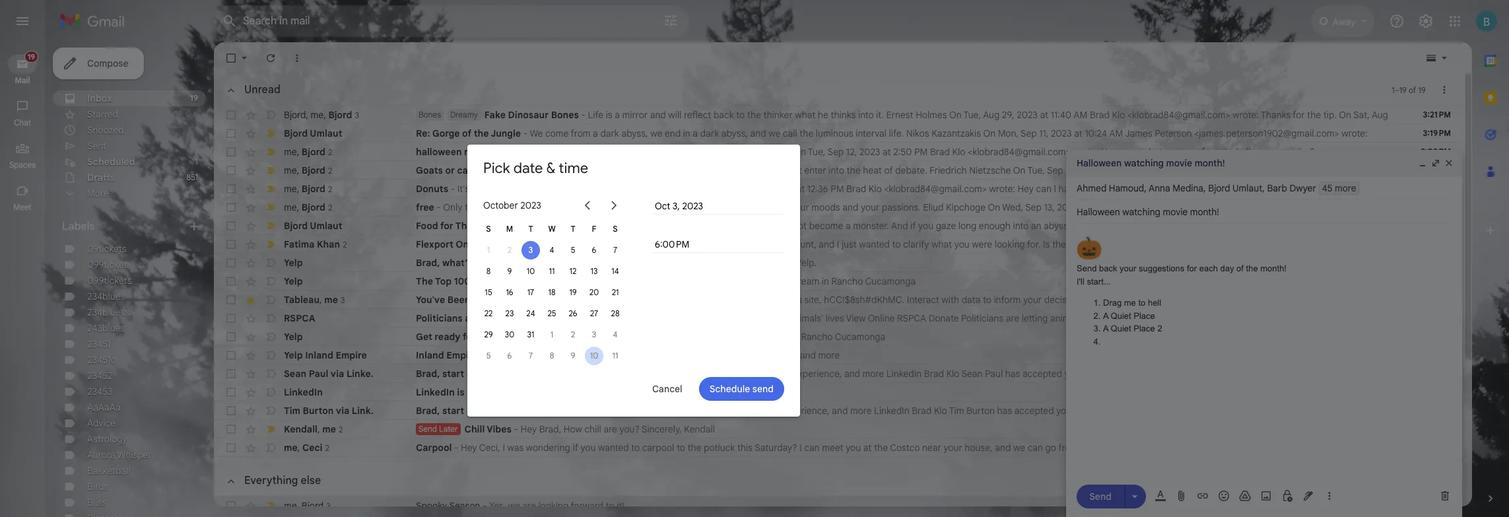 Task type: describe. For each thing, give the bounding box(es) containing it.
hey left guys
[[1102, 146, 1118, 158]]

row containing rspca
[[214, 309, 1462, 328]]

for up <klobrad84@gmail.com
[[1221, 183, 1233, 195]]

0 horizontal spatial he
[[757, 220, 768, 232]]

1 data from the left
[[962, 294, 981, 306]]

bjord inside the everything else tab panel
[[302, 500, 324, 511]]

horror.
[[680, 146, 707, 158]]

its
[[1383, 312, 1393, 324]]

3 tim from the left
[[949, 405, 964, 417]]

5 row from the top
[[214, 180, 1462, 198]]

3 inside cell
[[592, 330, 596, 339]]

questions.
[[1279, 294, 1322, 306]]

spooky
[[416, 500, 447, 512]]

0 horizontal spatial kendall
[[284, 423, 318, 435]]

on right the got.
[[704, 183, 717, 195]]

main content containing unread
[[214, 42, 1506, 517]]

decisions.
[[1045, 294, 1086, 306]]

me , bjord 2 for halloween
[[284, 146, 332, 158]]

1 paul from the left
[[309, 368, 328, 380]]

2 inside kendall , me 2
[[339, 424, 343, 434]]

1 inland from the left
[[305, 349, 333, 361]]

sep up have
[[1047, 164, 1064, 176]]

0 horizontal spatial next
[[533, 257, 553, 269]]

better
[[467, 386, 494, 398]]

to right how
[[641, 164, 649, 176]]

1 horizontal spatial kendall
[[684, 423, 715, 435]]

row containing tableau
[[214, 291, 1462, 309]]

1 horizontal spatial wed,
[[1003, 201, 1024, 213]]

yelp for get ready for halloween
[[284, 331, 303, 343]]

if
[[614, 201, 619, 213]]

12
[[570, 266, 577, 276]]

starred link
[[87, 108, 118, 120]]

0 horizontal spatial james
[[591, 294, 619, 306]]

1 vertical spatial wanted
[[598, 442, 629, 454]]

0 vertical spatial see
[[689, 368, 705, 380]]

0 vertical spatial connections,
[[737, 368, 791, 380]]

sean paul via linke.
[[284, 368, 374, 380]]

more up carpool - hey ceci, i was wondering if you wanted to carpool to the potluck this saturday? i can meet you at the costco near your house, and we can go from there. how does that sound? - brad
[[851, 405, 872, 417]]

cell for flexport onboarding call
[[1415, 238, 1462, 251]]

11 for 11 oct cell
[[549, 266, 555, 276]]

0 vertical spatial not
[[788, 164, 802, 176]]

me for donuts
[[284, 183, 297, 194]]

4 burton from the left
[[1296, 405, 1325, 417]]

- down cancel button
[[676, 405, 680, 417]]

, for carpool
[[298, 441, 300, 453]]

2 were from the left
[[1271, 238, 1291, 250]]

the down your
[[720, 331, 734, 343]]

7 for 7 nov cell
[[529, 351, 533, 361]]

s for second s column header from the left
[[613, 224, 618, 234]]

11 nov cell
[[605, 345, 626, 367]]

are left here
[[525, 275, 539, 287]]

friedrich
[[930, 164, 967, 176]]

0 horizontal spatial abyss,
[[622, 127, 648, 139]]

invited
[[473, 294, 504, 306]]

- left life
[[581, 109, 586, 121]]

long
[[959, 220, 977, 232]]

3 inside tableau , me 3
[[341, 295, 345, 305]]

sincerely,
[[642, 423, 682, 435]]

thoughts
[[690, 164, 728, 176]]

brad right sound?
[[1211, 442, 1231, 454]]

1 nov cell
[[542, 324, 563, 345]]

1 vertical spatial rancho
[[801, 331, 833, 343]]

row containing tim burton via link.
[[214, 402, 1489, 420]]

brad, start a conversation with your new connection, sean
[[416, 368, 680, 380]]

2 t from the left
[[571, 224, 576, 234]]

1 empire from the left
[[336, 349, 367, 361]]

to right slave
[[780, 201, 788, 213]]

0 vertical spatial accepted
[[1023, 368, 1063, 380]]

visualizations
[[1156, 294, 1212, 306]]

2 oct cell
[[499, 240, 520, 261]]

i right saturday?
[[800, 442, 802, 454]]

can left go
[[1028, 442, 1043, 454]]

10 for 10 nov cell
[[590, 351, 598, 361]]

4 row from the top
[[214, 161, 1462, 180]]

1 important according to google magic. switch from the top
[[264, 219, 277, 232]]

sep down ice
[[742, 183, 758, 195]]

6 ͏͏ from the left
[[1011, 275, 1013, 287]]

2 horizontal spatial there
[[1053, 238, 1075, 250]]

2 tim from the left
[[657, 405, 673, 417]]

2 down from the left
[[1085, 312, 1108, 324]]

support image
[[1389, 13, 1405, 29]]

portal
[[753, 238, 778, 250]]

important mainly because it was sent directly to you. switch for donuts
[[264, 182, 277, 195]]

linkedin up tim burton via link.
[[284, 386, 323, 398]]

4 oct cell
[[542, 240, 563, 261]]

0 vertical spatial does
[[770, 220, 791, 232]]

8 for 8 oct cell
[[487, 266, 491, 276]]

3:08 pm
[[1422, 165, 1452, 175]]

the left list on the left bottom
[[630, 275, 644, 287]]

2 dark from the left
[[700, 127, 719, 139]]

government
[[1251, 312, 1303, 324]]

5 for 5 nov cell in the bottom left of the page
[[486, 351, 491, 361]]

send
[[753, 383, 774, 395]]

on right doyle
[[794, 146, 806, 158]]

2 letting from the left
[[1022, 312, 1048, 324]]

is right life
[[606, 109, 613, 121]]

klo down kazantzakis
[[953, 146, 966, 158]]

2 horizontal spatial tableau
[[769, 294, 802, 306]]

the left app
[[510, 386, 526, 398]]

seller
[[727, 238, 751, 250]]

and down view
[[845, 368, 861, 380]]

<klobrad84@gmail.com> up favorite
[[1128, 109, 1231, 121]]

1 vertical spatial on
[[497, 386, 508, 398]]

1 horizontal spatial that
[[1152, 442, 1169, 454]]

2023 down interval
[[860, 146, 881, 158]]

7 row from the top
[[214, 217, 1462, 235]]

- right sound?
[[1204, 442, 1209, 454]]

7 nov cell
[[520, 345, 542, 367]]

11 oct cell
[[542, 261, 563, 282]]

klo down heat
[[869, 183, 882, 195]]

0 vertical spatial experience,
[[793, 368, 842, 380]]

- down the later at bottom
[[454, 442, 459, 454]]

11:40
[[1051, 109, 1072, 121]]

hey up was
[[521, 423, 537, 435]]

the top 100 taco spots are here
[[416, 275, 564, 287]]

0 vertical spatial how
[[564, 423, 582, 435]]

5 nov cell
[[478, 345, 499, 367]]

cell for get ready for halloween
[[1415, 330, 1462, 343]]

0 horizontal spatial put
[[652, 164, 666, 176]]

2 them from the left
[[1195, 312, 1217, 324]]

get
[[416, 331, 432, 343]]

1 horizontal spatial there
[[633, 146, 655, 158]]

palm
[[1107, 183, 1127, 195]]

3 ͏͏ from the left
[[963, 275, 966, 287]]

with up donate
[[942, 294, 960, 306]]

more down lives
[[819, 349, 840, 361]]

everything else tab panel
[[214, 457, 1462, 517]]

13 oct cell
[[584, 261, 605, 282]]

3 inside bjord , me , bjord 3
[[355, 110, 359, 120]]

2 horizontal spatial next
[[718, 275, 736, 287]]

1:58
[[1091, 201, 1107, 213]]

»
[[611, 200, 617, 211]]

1 dark from the left
[[601, 127, 619, 139]]

- left find
[[595, 257, 599, 269]]

0 horizontal spatial bones
[[419, 110, 441, 120]]

greater
[[1421, 368, 1453, 380]]

9 oct cell
[[499, 261, 520, 282]]

1 horizontal spatial bones
[[551, 109, 579, 121]]

cell for donuts
[[1415, 182, 1462, 195]]

1 vertical spatial am
[[1110, 127, 1123, 139]]

4 nov cell
[[605, 324, 626, 345]]

we for we need your help to tell them your actions save animals' lives view online rspca donate politicians are letting animals down – you can help stop them the uk government has dropped 15 of its policy
[[584, 312, 597, 324]]

6 nov cell
[[499, 345, 520, 367]]

0 horizontal spatial tableau
[[284, 294, 320, 305]]

2 paul from the left
[[985, 368, 1003, 380]]

cell for you've been invited to tableau cloud
[[1415, 293, 1462, 306]]

, for you've been invited to tableau cloud
[[320, 294, 322, 305]]

filled
[[770, 275, 790, 287]]

in right dream
[[822, 275, 829, 287]]

28 oct cell
[[605, 303, 626, 324]]

tortilla-
[[739, 275, 770, 287]]

2 sean from the left
[[657, 368, 680, 380]]

29,
[[1002, 109, 1015, 121]]

2 data from the left
[[1135, 294, 1154, 306]]

f column header
[[584, 219, 605, 240]]

me , bjord 3
[[284, 500, 331, 511]]

- inside the everything else tab panel
[[483, 500, 487, 512]]

you've been invited to tableau cloud
[[416, 294, 582, 306]]

26 oct cell
[[563, 303, 584, 324]]

1 were from the left
[[972, 238, 993, 250]]

0 horizontal spatial help
[[644, 312, 662, 324]]

important mainly because it was sent directly to you. switch for halloween movies
[[264, 145, 277, 158]]

, for donuts
[[297, 183, 299, 194]]

- up pick
[[499, 146, 503, 158]]

0 vertical spatial if
[[911, 220, 916, 232]]

yelp for brad, what's your home's next project?
[[284, 257, 303, 269]]

hcc!$8sh#dkhmc.
[[824, 294, 905, 306]]

1 horizontal spatial tue,
[[964, 109, 981, 121]]

the up movies
[[474, 127, 489, 139]]

2 ͏͏ from the left
[[940, 275, 942, 287]]

to down you?
[[631, 442, 640, 454]]

you down long
[[955, 238, 970, 250]]

for right thanks
[[1293, 109, 1305, 121]]

connection, for sean
[[602, 368, 655, 380]]

free
[[416, 201, 434, 213]]

1 vertical spatial let's
[[1121, 405, 1141, 417]]

politicians are letting animals down - we need your help to tell them your actions save animals' lives view online rspca donate politicians are letting animals down – you can help stop them the uk government has dropped 15 of its policy
[[416, 312, 1420, 324]]

0 vertical spatial peterson
[[1155, 127, 1192, 139]]

klo up exchange
[[1170, 164, 1183, 176]]

see sean's connections, experience, and more linkedin brad klo sean paul has accepted your invitation. let's start a conversation. sean paul sean paul consultant at amazon greater seattle area
[[689, 368, 1506, 380]]

0 horizontal spatial will
[[669, 109, 682, 121]]

what down who
[[518, 183, 539, 195]]

hey down chill
[[461, 442, 477, 454]]

at left 12:36
[[797, 183, 805, 195]]

0 horizontal spatial the
[[416, 275, 433, 287]]

life.
[[889, 127, 904, 139]]

1 sean from the left
[[284, 368, 306, 380]]

cats?
[[457, 164, 482, 176]]

20 row from the top
[[214, 497, 1462, 515]]

in right the readings
[[1168, 183, 1175, 195]]

are inside the everything else tab panel
[[523, 500, 536, 512]]

0 horizontal spatial there
[[535, 146, 558, 158]]

account,
[[780, 238, 817, 250]]

the up the time field
[[705, 220, 719, 232]]

klo up brad, start a conversation with your new connection, tim - see tim's connections, experience, and more linkedin brad klo tim burton has accepted your invitation. let's start a conversation. tim burton tim burton senior software engineer at graveyard
[[947, 368, 960, 380]]

to left answer
[[1214, 294, 1223, 306]]

2 vertical spatial tue,
[[1028, 164, 1045, 176]]

kipchoge
[[946, 201, 986, 213]]

with down app
[[536, 405, 555, 417]]

1 vertical spatial put
[[1412, 294, 1426, 306]]

labels heading
[[62, 220, 188, 233]]

0 horizontal spatial wed,
[[719, 183, 740, 195]]

sep down the luminous
[[828, 146, 844, 158]]

advice
[[87, 417, 116, 429]]

fatima khan 2
[[284, 238, 347, 250]]

it
[[668, 220, 674, 232]]

1 vertical spatial not
[[472, 183, 486, 195]]

pm right 2:50 at the top right of the page
[[915, 146, 928, 158]]

yelp for the top 100 taco spots are here
[[284, 275, 303, 287]]

to down and
[[893, 238, 901, 250]]

4 paul from the left
[[1306, 368, 1324, 380]]

not important switch for linkedin is better on the app
[[264, 386, 277, 399]]

1 horizontal spatial on
[[730, 164, 741, 176]]

unread tab panel
[[214, 74, 1506, 457]]

1 horizontal spatial 13,
[[1044, 201, 1055, 213]]

16
[[506, 287, 514, 297]]

1 vertical spatial peterson
[[621, 294, 658, 306]]

1 inside 1 oct cell
[[487, 245, 490, 255]]

2 inland from the left
[[416, 349, 444, 361]]

check
[[584, 275, 611, 287]]

2 rspca from the left
[[898, 312, 927, 324]]

12:36
[[808, 183, 829, 195]]

you up your
[[708, 294, 723, 306]]

sep left 11,
[[1021, 127, 1037, 139]]

1 oct cell
[[478, 240, 499, 261]]

row containing fatima khan
[[214, 235, 1462, 254]]

30
[[505, 330, 515, 339]]

search in mail image
[[218, 9, 242, 33]]

0 vertical spatial cucamonga
[[866, 275, 916, 287]]

we left call
[[769, 127, 781, 139]]

1 vertical spatial cucamonga
[[835, 331, 886, 343]]

10 nov cell
[[584, 345, 605, 367]]

4 sean from the left
[[1239, 368, 1260, 380]]

not important switch for politicians are letting animals down
[[264, 312, 277, 325]]

sent
[[87, 140, 106, 152]]

1 horizontal spatial he
[[818, 109, 829, 121]]

1 horizontal spatial an
[[1031, 220, 1042, 232]]

got.
[[686, 183, 702, 195]]

0 horizontal spatial that
[[676, 220, 693, 232]]

the left tip.
[[1308, 109, 1322, 121]]

umlaut for re: gorge of the jungle
[[310, 127, 342, 139]]

brad, what's your home's next project? - find your next painter, plumber, and more with yelp. ͏ ͏ ͏ ͏ ͏ ͏ ͏ ͏ ͏ ͏ ͏ ͏ ͏ ͏ ͏ ͏ ͏ ͏ ͏ ͏ ͏ ͏ ͏ ͏ ͏ ͏ ͏ ͏ ͏ ͏ ͏ ͏ ͏ ͏ ͏ ͏ ͏ ͏ ͏ ͏ ͏ ͏ ͏ ͏ ͏ ͏ ͏ ͏ ͏ ͏ ͏ ͏ ͏ ͏ ͏ ͏ ͏ ͏ ͏ ͏ ͏ ͏ ͏ ͏ ͏ ͏ ͏ ͏ ͏ ͏ ͏ ͏ ͏ ͏
[[416, 257, 992, 269]]

to up the 23
[[507, 294, 516, 306]]

pick date & time
[[483, 159, 588, 177]]

linkedin up the costco
[[874, 405, 910, 417]]

at left 4:19
[[1103, 164, 1111, 176]]

row containing linkedin
[[214, 383, 1462, 402]]

1 politicians from the left
[[416, 312, 463, 324]]

pick
[[483, 159, 510, 177]]

cannot
[[539, 164, 568, 176]]

for left 29 oct cell
[[463, 331, 476, 343]]

not important switch for the top 100 taco spots are here
[[264, 275, 277, 288]]

arthur
[[709, 146, 737, 158]]

2 halloween from the left
[[1236, 146, 1279, 158]]

cell for brad, what's your home's next project?
[[1415, 256, 1462, 269]]

0 horizontal spatial tue,
[[808, 146, 826, 158]]

4 yelp from the top
[[284, 349, 303, 361]]

into left the you.
[[1177, 220, 1192, 232]]

connection, for tim
[[602, 405, 655, 417]]

the left abyss on the top right of page
[[1073, 220, 1087, 232]]

1 vertical spatial invitation.
[[1078, 405, 1118, 417]]

234bluess
[[87, 306, 130, 318]]

process
[[721, 220, 755, 232]]

the right join
[[754, 294, 767, 306]]

mon,
[[998, 127, 1019, 139]]

0 vertical spatial invitation.
[[1086, 368, 1126, 380]]

0 horizontal spatial 13,
[[760, 183, 771, 195]]

guys
[[1120, 146, 1140, 158]]

2 vertical spatial not
[[793, 220, 807, 232]]

1 vertical spatial –
[[1110, 312, 1116, 324]]

2023 up slave
[[774, 183, 794, 195]]

we inside the everything else tab panel
[[508, 500, 520, 512]]

who
[[519, 164, 537, 176]]

0 horizontal spatial if
[[573, 442, 578, 454]]

2 politicians from the left
[[962, 312, 1004, 324]]

3 paul from the left
[[1263, 368, 1281, 380]]

you down the eliud on the right
[[919, 220, 934, 232]]

2023 right 29,
[[1017, 109, 1038, 121]]

23 oct cell
[[499, 303, 520, 324]]

want,
[[559, 183, 581, 195]]

1 horizontal spatial does
[[1129, 442, 1150, 454]]

15 inside cell
[[485, 287, 492, 297]]

important mainly because it was sent directly to you. switch for re: gorge of the jungle
[[264, 127, 277, 140]]

wrote: down movies?
[[1291, 164, 1317, 176]]

you right if
[[622, 201, 637, 213]]

1 just from the left
[[842, 238, 857, 250]]

1 vertical spatial accepted
[[1015, 405, 1054, 417]]

1 vertical spatial experience,
[[781, 405, 830, 417]]

1 horizontal spatial from
[[1059, 442, 1079, 454]]

m column header
[[499, 219, 520, 240]]

1 vertical spatial how
[[1108, 442, 1126, 454]]

0 vertical spatial conversation.
[[1181, 368, 1237, 380]]

on right nietzsche
[[1014, 164, 1026, 176]]

what right guys
[[1142, 146, 1163, 158]]

looking inside the unread tab panel
[[995, 238, 1025, 250]]

to left "thinker"
[[737, 109, 745, 121]]

ernest
[[887, 109, 914, 121]]

3 nov cell
[[584, 324, 605, 345]]

klo up near
[[934, 405, 947, 417]]

and right mirror
[[650, 109, 666, 121]]

wrote: down nietzsche
[[990, 183, 1016, 195]]

amazon
[[1385, 368, 1418, 380]]

1 horizontal spatial should
[[758, 164, 786, 176]]

6 row from the top
[[214, 198, 1462, 217]]

0 horizontal spatial should
[[610, 220, 638, 232]]

carpool - hey ceci, i was wondering if you wanted to carpool to the potluck this saturday? i can meet you at the costco near your house, and we can go from there. how does that sound? - brad
[[416, 442, 1231, 454]]

is
[[1043, 238, 1050, 250]]

with,
[[1237, 238, 1257, 250]]

2 aug from the left
[[1372, 109, 1389, 121]]

halloween movies - where there is no imagination there is no horror. arthur conan doyle on tue, sep 12, 2023 at 2:50 pm brad klo <klobrad84@gmail.com> wrote: hey guys what are your favorite halloween movies?
[[416, 146, 1315, 158]]

on up enough
[[988, 201, 1001, 213]]

are right life
[[576, 201, 590, 213]]

09tickets 099ticket 099tickets 234blues 234bluess 243blues 23451 23451o 23452 23453 aaaaaa advice astrology aurora whisper basketball birds bliss
[[87, 243, 152, 509]]

advanced search options image
[[658, 7, 684, 34]]

brad up the readings
[[1148, 164, 1168, 176]]

0 vertical spatial rancho
[[832, 275, 863, 287]]

miss
[[581, 386, 600, 398]]

👻 image
[[527, 332, 539, 343]]

1 aug from the left
[[983, 109, 1000, 121]]

0 vertical spatial james
[[1125, 127, 1153, 139]]

how
[[621, 164, 639, 176]]

4:19
[[1113, 164, 1130, 176]]

not important switch for brad, what's your home's next project?
[[264, 256, 277, 269]]

w column header
[[542, 219, 563, 240]]

more button
[[53, 186, 206, 201]]

with up filled
[[778, 257, 795, 269]]

2 burton from the left
[[967, 405, 995, 417]]

0 vertical spatial back
[[714, 109, 734, 121]]

23451o
[[87, 354, 116, 366]]

17
[[527, 287, 534, 297]]

s for 2nd s column header from right
[[486, 224, 491, 234]]

spaces heading
[[0, 160, 45, 170]]

carpool
[[416, 442, 452, 454]]

24 oct cell
[[520, 303, 542, 324]]

22
[[484, 308, 493, 318]]

1 vertical spatial will
[[1116, 220, 1129, 232]]

9 for 9 oct cell
[[508, 266, 512, 276]]

brad, up wondering
[[539, 423, 562, 435]]

1 horizontal spatial help
[[736, 331, 754, 343]]

are left the 22
[[465, 312, 480, 324]]

goats
[[416, 164, 443, 176]]

12 oct cell
[[563, 261, 584, 282]]

meet heading
[[0, 202, 45, 213]]

i down <james.peterson1902@gmail.com>
[[1319, 164, 1321, 176]]

astrology link
[[87, 433, 127, 445]]

0 vertical spatial from
[[571, 127, 591, 139]]

243blues link
[[87, 322, 125, 334]]

inbox link
[[87, 92, 112, 104]]

1 gaze from the left
[[936, 220, 956, 232]]

having
[[488, 183, 516, 195]]

brad down the readings
[[1126, 201, 1145, 213]]

signed
[[611, 238, 640, 250]]

me , bjord 2 for donuts
[[284, 183, 332, 194]]

» button
[[608, 199, 621, 212]]

cancel
[[652, 383, 683, 395]]

umlaut for food for thought
[[310, 220, 342, 232]]

and right list on the left bottom
[[660, 275, 676, 287]]

and up "conan"
[[751, 127, 766, 139]]

up for for
[[642, 238, 653, 250]]

- left wake
[[613, 349, 617, 361]]

everyone
[[542, 349, 584, 361]]

1 vertical spatial see
[[682, 405, 699, 417]]

you up process at the top of the page
[[715, 201, 731, 213]]

to left tell
[[665, 312, 673, 324]]

23452 link
[[87, 370, 112, 382]]

4 ͏͏ from the left
[[975, 275, 978, 287]]

1 vertical spatial conversation.
[[1173, 405, 1229, 417]]

consultant
[[1326, 368, 1372, 380]]

mail, 19 unread messages image
[[23, 54, 37, 67]]

linkedin is better on the app
[[416, 386, 545, 398]]

tim's
[[700, 405, 722, 417]]

ones
[[529, 201, 549, 213]]

enter
[[805, 164, 827, 176]]

new for tim
[[581, 405, 599, 417]]

near
[[923, 442, 942, 454]]

2 horizontal spatial abyss,
[[1044, 220, 1071, 232]]

on right tip.
[[1340, 109, 1352, 121]]

conversation for brad, start a conversation with your new connection, tim - see tim's connections, experience, and more linkedin brad klo tim burton has accepted your invitation. let's start a conversation. tim burton tim burton senior software engineer at graveyard
[[475, 405, 533, 417]]

1 horizontal spatial –
[[1395, 85, 1400, 95]]

to right the carpool
[[677, 442, 685, 454]]

9 row from the top
[[214, 254, 1462, 272]]

me for spooky
[[284, 500, 297, 511]]

2 t column header from the left
[[563, 219, 584, 240]]

there.
[[1081, 442, 1106, 454]]

1 horizontal spatial the
[[1219, 312, 1235, 324]]

re: gorge of the jungle - we come from a dark abyss, we end in a dark abyss, and we call the luminous interval life. nikos kazantzakis on mon, sep 11, 2023 at 10:24 am james peterson <james.peterson1902@gmail.com> wrote:
[[416, 127, 1368, 139]]

cell for the top 100 taco spots are here
[[1415, 275, 1462, 288]]

2 inside fatima khan 2
[[343, 239, 347, 249]]

and up meet
[[832, 405, 848, 417]]

- left the 27 oct cell
[[577, 312, 582, 324]]

1 s column header from the left
[[478, 219, 499, 240]]

2 inside 2 oct cell
[[508, 245, 512, 255]]

cell for free
[[1415, 201, 1462, 214]]

0 vertical spatial let's
[[1129, 368, 1149, 380]]

- right free
[[437, 201, 441, 213]]

1 horizontal spatial need
[[1178, 238, 1199, 250]]



Task type: locate. For each thing, give the bounding box(es) containing it.
1 vertical spatial 7
[[529, 351, 533, 361]]

1 vertical spatial back
[[1154, 220, 1174, 232]]

8 nov cell
[[542, 345, 563, 367]]

nikos
[[907, 127, 930, 139]]

next down plumber,
[[718, 275, 736, 287]]

3 yelp from the top
[[284, 331, 303, 343]]

, for halloween movies
[[297, 146, 299, 158]]

6 for 6 oct 'cell'
[[592, 245, 597, 255]]

row containing yelp inland empire
[[214, 346, 1462, 365]]

1 horizontal spatial next
[[643, 257, 661, 269]]

he left thinks
[[818, 109, 829, 121]]

1 horizontal spatial tableau
[[518, 294, 554, 306]]

conversation for brad, start a conversation with your new connection, sean
[[475, 368, 533, 380]]

brad down "goats or cats? - those who cannot understand how to put their thoughts on ice should not enter into the heat of debate. friedrich nietzsche on tue, sep 12, 2023 at 4:19 pm brad klo <klobrad84@gmail.com> wrote: i"
[[847, 183, 867, 195]]

29
[[484, 330, 493, 339]]

11 for 11 nov cell
[[613, 351, 618, 361]]

4 down '28 oct' cell
[[613, 330, 618, 339]]

27 oct cell
[[584, 303, 605, 324]]

put up policy
[[1412, 294, 1426, 306]]

0 vertical spatial 7
[[613, 245, 618, 255]]

0 horizontal spatial or
[[445, 164, 455, 176]]

0 vertical spatial he
[[818, 109, 829, 121]]

0 horizontal spatial back
[[714, 109, 734, 121]]

1 horizontal spatial 8
[[550, 351, 554, 361]]

the left the top
[[416, 275, 433, 287]]

4 tim from the left
[[1231, 405, 1246, 417]]

1 t column header from the left
[[520, 219, 542, 240]]

1 horizontal spatial empire
[[447, 349, 478, 361]]

data left the inform
[[962, 294, 981, 306]]

8 not important switch from the top
[[264, 367, 277, 380]]

5 oct cell
[[563, 240, 584, 261]]

linkedin
[[887, 368, 922, 380], [284, 386, 323, 398], [416, 386, 455, 398], [874, 405, 910, 417]]

me for carpool
[[284, 441, 298, 453]]

9 nov cell
[[563, 345, 584, 367]]

5 tim from the left
[[1279, 405, 1294, 417]]

down
[[550, 312, 575, 324], [1085, 312, 1108, 324]]

2 yelp from the top
[[284, 275, 303, 287]]

toggle split pane mode image
[[1425, 52, 1438, 65]]

abyss, up is at the right of the page
[[1044, 220, 1071, 232]]

dream
[[793, 275, 820, 287]]

2 animals from the left
[[1051, 312, 1083, 324]]

site,
[[805, 294, 822, 306]]

painter,
[[663, 257, 695, 269]]

5 sean from the left
[[1283, 368, 1304, 380]]

s column header
[[478, 219, 499, 240], [605, 219, 626, 240]]

11
[[549, 266, 555, 276], [613, 351, 618, 361]]

0 vertical spatial –
[[1395, 85, 1400, 95]]

15 inside the unread tab panel
[[1361, 312, 1369, 324]]

5 up project?
[[571, 245, 575, 255]]

whoever fights monsters should see to it that in the process he does not become a monster. and if you gaze long enough into an abyss, the abyss will gaze back into you.
[[502, 220, 1212, 232]]

5 not important switch from the top
[[264, 312, 277, 325]]

«
[[585, 200, 591, 211]]

1 umlaut from the top
[[310, 127, 342, 139]]

1 horizontal spatial s column header
[[605, 219, 626, 240]]

not important switch for get ready for halloween
[[264, 330, 277, 343]]

cell
[[1415, 182, 1462, 195], [1415, 201, 1462, 214], [1415, 238, 1462, 251], [1415, 256, 1462, 269], [1415, 275, 1462, 288], [1415, 293, 1462, 306], [1415, 312, 1462, 325], [1415, 330, 1462, 343], [1415, 349, 1462, 362], [1415, 367, 1462, 380], [1415, 386, 1462, 399], [1415, 404, 1462, 417]]

0 horizontal spatial 6
[[508, 351, 512, 361]]

18 oct cell
[[542, 282, 563, 303]]

invitation.
[[1086, 368, 1126, 380], [1078, 405, 1118, 417]]

not important switch
[[264, 108, 277, 122], [264, 256, 277, 269], [264, 275, 277, 288], [264, 293, 277, 306], [264, 312, 277, 325], [264, 330, 277, 343], [264, 349, 277, 362], [264, 367, 277, 380], [264, 386, 277, 399], [264, 404, 277, 417], [264, 441, 277, 454]]

we for we come from a dark abyss, we end in a dark abyss, and we call the luminous interval life. nikos kazantzakis on mon, sep 11, 2023 at 10:24 am james peterson <james.peterson1902@gmail.com> wrote:
[[530, 127, 543, 139]]

1 vertical spatial 4
[[613, 330, 618, 339]]

0 vertical spatial put
[[652, 164, 666, 176]]

8 ͏͏ from the left
[[1046, 275, 1049, 287]]

0 horizontal spatial t column header
[[520, 219, 542, 240]]

1 horizontal spatial them
[[1195, 312, 1217, 324]]

experience, up carpool - hey ceci, i was wondering if you wanted to carpool to the potluck this saturday? i can meet you at the costco near your house, and we can go from there. how does that sound? - brad
[[781, 405, 830, 417]]

put left their
[[652, 164, 666, 176]]

can left stop
[[1136, 312, 1151, 324]]

experience, down bacon,
[[793, 368, 842, 380]]

1 vertical spatial should
[[610, 220, 638, 232]]

plumber,
[[697, 257, 733, 269]]

Time field
[[654, 237, 783, 251]]

dark
[[601, 127, 619, 139], [700, 127, 719, 139]]

1 flexport from the left
[[416, 238, 454, 250]]

not important switch for brad, start a conversation with your new connection, tim
[[264, 404, 277, 417]]

1 letting from the left
[[482, 312, 511, 324]]

1 horizontal spatial 7
[[613, 245, 618, 255]]

accepted
[[1023, 368, 1063, 380], [1015, 405, 1054, 417]]

vibes
[[487, 423, 512, 435]]

their
[[668, 164, 688, 176]]

rspca down tableau , me 3
[[284, 312, 315, 324]]

3 sean from the left
[[962, 368, 983, 380]]

7 oct cell
[[605, 240, 626, 261]]

9 for 9 nov cell
[[571, 351, 575, 361]]

from
[[571, 127, 591, 139], [1059, 442, 1079, 454]]

2 gaze from the left
[[1131, 220, 1152, 232]]

animals
[[513, 312, 548, 324], [1051, 312, 1083, 324]]

what up call
[[795, 109, 816, 121]]

10 down 3 nov cell
[[590, 351, 598, 361]]

3 inside me , bjord 3
[[326, 501, 331, 511]]

1 vertical spatial james
[[591, 294, 619, 306]]

5 important mainly because it was sent directly to you. switch from the top
[[264, 201, 277, 214]]

sean down "yelp inland empire"
[[284, 368, 306, 380]]

can left have
[[1037, 183, 1052, 195]]

in down undisciplined,
[[695, 220, 703, 232]]

t
[[529, 224, 533, 234], [571, 224, 576, 234]]

1 horizontal spatial 11
[[613, 351, 618, 361]]

we left go
[[1014, 442, 1026, 454]]

4 inside 4 nov cell
[[613, 330, 618, 339]]

re:
[[416, 127, 430, 139]]

17 oct cell
[[520, 282, 542, 303]]

1 them from the left
[[691, 312, 712, 324]]

11 inside 11 oct cell
[[549, 266, 555, 276]]

4 for 4 nov cell
[[613, 330, 618, 339]]

1 vertical spatial 15
[[1361, 312, 1369, 324]]

2 no from the left
[[667, 146, 677, 158]]

1 vertical spatial conversation
[[475, 405, 533, 417]]

Search in mail search field
[[214, 5, 689, 37]]

0 vertical spatial wanted
[[859, 238, 890, 250]]

help left stop
[[1154, 312, 1172, 324]]

24
[[527, 308, 535, 318]]

31 oct cell
[[520, 324, 542, 345]]

23452
[[87, 370, 112, 382]]

you?
[[620, 423, 640, 435]]

2023 right 11,
[[1051, 127, 1072, 139]]

6 cell from the top
[[1415, 293, 1462, 306]]

aug right 'sat,'
[[1372, 109, 1389, 121]]

1 vertical spatial looking
[[539, 500, 569, 512]]

me , bjord 2 for goats
[[284, 164, 332, 176]]

letting up 29
[[482, 312, 511, 324]]

1 vertical spatial 6
[[508, 351, 512, 361]]

important mainly because it was sent directly to you. switch for spooky season
[[264, 499, 277, 512]]

5 for 5 oct cell
[[571, 245, 575, 255]]

- left it's
[[451, 183, 455, 195]]

4 inside 4 oct cell
[[550, 245, 554, 255]]

chill
[[465, 423, 485, 435]]

settings image
[[1419, 13, 1434, 29]]

1 important mainly because it was sent directly to you. switch from the top
[[264, 127, 277, 140]]

21 oct cell
[[605, 282, 626, 303]]

2 inside 'me , ceci 2'
[[325, 443, 329, 453]]

9 not important switch from the top
[[264, 386, 277, 399]]

were right with,
[[1271, 238, 1291, 250]]

i left have
[[1054, 183, 1057, 195]]

0 vertical spatial 13,
[[760, 183, 771, 195]]

does right there. at the right of page
[[1129, 442, 1150, 454]]

2 umlaut from the top
[[310, 220, 342, 232]]

1 conversation from the top
[[475, 368, 533, 380]]

yes,
[[489, 500, 506, 512]]

3 not important switch from the top
[[264, 275, 277, 288]]

cell for politicians are letting animals down
[[1415, 312, 1462, 325]]

bjord umlaut for food for thought
[[284, 220, 342, 232]]

me , bjord 2 for free
[[284, 201, 332, 213]]

<james.peterson1902@gmail.com>
[[1195, 127, 1340, 139]]

2 me , bjord 2 from the top
[[284, 164, 332, 176]]

movies
[[464, 146, 496, 158]]

13, up is at the right of the page
[[1044, 201, 1055, 213]]

2 horizontal spatial help
[[1154, 312, 1172, 324]]

4 cell from the top
[[1415, 256, 1462, 269]]

abyss, down mirror
[[622, 127, 648, 139]]

18
[[548, 287, 556, 297]]

via for link.
[[336, 405, 350, 417]]

what down how
[[634, 183, 654, 195]]

navigation
[[0, 42, 46, 517]]

important mainly because it was sent directly to you. switch
[[264, 127, 277, 140], [264, 145, 277, 158], [264, 164, 277, 177], [264, 182, 277, 195], [264, 201, 277, 214], [264, 499, 277, 512]]

2 empire from the left
[[447, 349, 478, 361]]

2 just from the left
[[1311, 238, 1326, 250]]

me inside the everything else tab panel
[[284, 500, 297, 511]]

1 bjord umlaut from the top
[[284, 127, 342, 139]]

0 horizontal spatial 11
[[549, 266, 555, 276]]

0 horizontal spatial them
[[691, 312, 712, 324]]

tab list
[[1473, 42, 1510, 470]]

house
[[593, 331, 619, 343]]

cell for linkedin is better on the app
[[1415, 386, 1462, 399]]

1 horizontal spatial back
[[1154, 220, 1174, 232]]

3 cell from the top
[[1415, 238, 1462, 251]]

new for sean
[[581, 368, 599, 380]]

20 oct cell
[[584, 282, 605, 303]]

2 bjord umlaut from the top
[[284, 220, 342, 232]]

30 oct cell
[[499, 324, 520, 345]]

10 row from the top
[[214, 272, 1462, 291]]

0 vertical spatial the
[[416, 275, 433, 287]]

row containing bjord
[[214, 106, 1462, 124]]

bjord umlaut for re: gorge of the jungle
[[284, 127, 342, 139]]

Date field
[[654, 198, 783, 213]]

back
[[714, 109, 734, 121], [1154, 220, 1174, 232]]

not important switch for brad, start a conversation with your new connection, sean
[[264, 367, 277, 380]]

3 important mainly because it was sent directly to you. switch from the top
[[264, 164, 277, 177]]

0 horizontal spatial gaze
[[936, 220, 956, 232]]

25 oct cell
[[542, 303, 563, 324]]

else
[[301, 474, 321, 487]]

never miss an update ͏ ͏ ͏ ͏ ͏ ͏ ͏ ͏ ͏ ͏ ͏ ͏ ͏ ͏ ͏ ͏ ͏ ͏ ͏ ͏ ͏ ͏ ͏ ͏ ͏ ͏ ͏ ͏ ͏ ͏ ͏ ͏ ͏ ͏ ͏ ͏ ͏ ͏ ͏ ͏ ͏ ͏ ͏ ͏ ͏ ͏ ͏ ͏ ͏ ͏ ͏ ͏ ͏ ͏ ͏ ͏ ͏ ͏ ͏ ͏ ͏ ͏ ͏ ͏ ͏ ͏ ͏ ͏ ͏ ͏ ͏ ͏ ͏ ͏ ͏ ͏ ͏ ͏ ͏ ͏ ͏ ͏ ͏ ͏ ͏ ͏ ͏ ͏ ͏ ͏
[[554, 386, 858, 398]]

time
[[559, 159, 588, 177]]

0 horizontal spatial 10
[[527, 266, 535, 276]]

13 row from the top
[[214, 328, 1462, 346]]

1 vertical spatial does
[[1129, 442, 1150, 454]]

and down the seller
[[736, 257, 752, 269]]

0 vertical spatial will
[[669, 109, 682, 121]]

via
[[331, 368, 344, 380], [336, 405, 350, 417]]

is left the better
[[457, 386, 465, 398]]

grid inside pick date & time "dialog"
[[478, 219, 626, 367]]

1 vertical spatial the
[[1219, 312, 1235, 324]]

1 vertical spatial wed,
[[1003, 201, 1024, 213]]

1 horizontal spatial if
[[911, 220, 916, 232]]

the left heat
[[847, 164, 861, 176]]

not important switch for carpool
[[264, 441, 277, 454]]

1 vertical spatial connection,
[[602, 405, 655, 417]]

1 horizontal spatial abyss,
[[722, 127, 748, 139]]

6 not important switch from the top
[[264, 330, 277, 343]]

main menu image
[[15, 13, 30, 29]]

1 connection, from the top
[[602, 368, 655, 380]]

brad, for brad, start a conversation with your new connection, sean
[[416, 368, 440, 380]]

18 row from the top
[[214, 420, 1462, 439]]

28
[[611, 308, 620, 318]]

6 inside 'cell'
[[592, 245, 597, 255]]

saturday?
[[755, 442, 798, 454]]

0 horizontal spatial politicians
[[416, 312, 463, 324]]

2 connection, from the top
[[602, 405, 655, 417]]

5 ͏͏ from the left
[[999, 275, 1001, 287]]

1 vertical spatial 5
[[486, 351, 491, 361]]

row
[[214, 106, 1462, 124], [214, 124, 1462, 143], [214, 143, 1462, 161], [214, 161, 1462, 180], [214, 180, 1462, 198], [214, 198, 1462, 217], [214, 217, 1462, 235], [214, 235, 1462, 254], [214, 254, 1462, 272], [214, 272, 1462, 291], [214, 291, 1462, 309], [214, 309, 1462, 328], [214, 328, 1462, 346], [214, 346, 1462, 365], [214, 365, 1506, 383], [214, 383, 1462, 402], [214, 402, 1489, 420], [214, 420, 1462, 439], [214, 439, 1462, 457], [214, 497, 1462, 515]]

refresh image
[[264, 52, 277, 65]]

send
[[419, 424, 437, 434]]

7 down 👻 icon
[[529, 351, 533, 361]]

brad, for brad, what's your home's next project? - find your next painter, plumber, and more with yelp. ͏ ͏ ͏ ͏ ͏ ͏ ͏ ͏ ͏ ͏ ͏ ͏ ͏ ͏ ͏ ͏ ͏ ͏ ͏ ͏ ͏ ͏ ͏ ͏ ͏ ͏ ͏ ͏ ͏ ͏ ͏ ͏ ͏ ͏ ͏ ͏ ͏ ͏ ͏ ͏ ͏ ͏ ͏ ͏ ͏ ͏ ͏ ͏ ͏ ͏ ͏ ͏ ͏ ͏ ͏ ͏ ͏ ͏ ͏ ͏ ͏ ͏ ͏ ͏ ͏ ͏ ͏ ͏ ͏ ͏ ͏ ͏ ͏ ͏
[[416, 257, 440, 269]]

down up make
[[550, 312, 575, 324]]

important according to google magic. switch for kendall
[[264, 423, 277, 436]]

not right it's
[[472, 183, 486, 195]]

brad up near
[[912, 405, 932, 417]]

slave
[[756, 201, 778, 213]]

1 ͏͏ from the left
[[928, 275, 930, 287]]

7 not important switch from the top
[[264, 349, 277, 362]]

there
[[535, 146, 558, 158], [633, 146, 655, 158], [1053, 238, 1075, 250]]

1 down from the left
[[550, 312, 575, 324]]

1 vertical spatial 12,
[[1066, 164, 1077, 176]]

2 new from the top
[[581, 405, 599, 417]]

there up how
[[633, 146, 655, 158]]

1 row from the top
[[214, 106, 1462, 124]]

5 down 29 oct cell
[[486, 351, 491, 361]]

3 me , bjord 2 from the top
[[284, 183, 332, 194]]

1 horizontal spatial 6
[[592, 245, 597, 255]]

2023 inside row
[[521, 199, 541, 211]]

0 horizontal spatial flexport
[[416, 238, 454, 250]]

11 cell from the top
[[1415, 386, 1462, 399]]

0 vertical spatial 10
[[527, 266, 535, 276]]

on up kazantzakis
[[950, 109, 962, 121]]

are down james peterson has invited you to join the tableau site, hcc!$8sh#dkhmc. interact with data to inform your decisions. customize data visualizations to answer your questions. share discoveries to put
[[1006, 312, 1020, 324]]

11 not important switch from the top
[[264, 441, 277, 454]]

4 for 4 oct cell
[[550, 245, 554, 255]]

cell for brad, start a conversation with your new connection, tim
[[1415, 404, 1462, 417]]

row containing kendall
[[214, 420, 1462, 439]]

1 burton from the left
[[303, 405, 334, 417]]

1 animals from the left
[[513, 312, 548, 324]]

0 vertical spatial 9
[[508, 266, 512, 276]]

8 down 1 oct cell
[[487, 266, 491, 276]]

inland
[[305, 349, 333, 361], [416, 349, 444, 361]]

7 for 7 oct cell on the left of the page
[[613, 245, 618, 255]]

it.
[[877, 109, 884, 121]]

wrote: down 10:24
[[1073, 146, 1099, 158]]

to left it
[[657, 220, 666, 232]]

, for free
[[297, 201, 299, 213]]

2 important according to google magic. switch from the top
[[264, 238, 277, 251]]

pro
[[775, 331, 789, 343]]

0 horizontal spatial down
[[550, 312, 575, 324]]

-
[[581, 109, 586, 121], [523, 127, 528, 139], [499, 146, 503, 158], [484, 164, 489, 176], [451, 183, 455, 195], [437, 201, 441, 213], [531, 238, 536, 250], [595, 257, 599, 269], [577, 312, 582, 324], [613, 349, 617, 361], [676, 405, 680, 417], [514, 423, 518, 435], [454, 442, 459, 454], [1204, 442, 1209, 454], [483, 500, 487, 512]]

them
[[691, 312, 712, 324], [1195, 312, 1217, 324]]

19 inside cell
[[570, 287, 577, 297]]

no down end
[[667, 146, 677, 158]]

cell for brad, start a conversation with your new connection, sean
[[1415, 367, 1462, 380]]

0 horizontal spatial s column header
[[478, 219, 499, 240]]

politicians
[[416, 312, 463, 324], [962, 312, 1004, 324]]

klo down the readings
[[1148, 201, 1161, 213]]

2 s column header from the left
[[605, 219, 626, 240]]

1 horizontal spatial 4
[[613, 330, 618, 339]]

11 row from the top
[[214, 291, 1462, 309]]

3:14 pm
[[1425, 501, 1452, 510]]

flexport up "brad, what's your home's next project? - find your next painter, plumber, and more with yelp. ͏ ͏ ͏ ͏ ͏ ͏ ͏ ͏ ͏ ͏ ͏ ͏ ͏ ͏ ͏ ͏ ͏ ͏ ͏ ͏ ͏ ͏ ͏ ͏ ͏ ͏ ͏ ͏ ͏ ͏ ͏ ͏ ͏ ͏ ͏ ͏ ͏ ͏ ͏ ͏ ͏ ͏ ͏ ͏ ͏ ͏ ͏ ͏ ͏ ͏ ͏ ͏ ͏ ͏ ͏ ͏ ͏ ͏ ͏ ͏ ͏ ͏ ͏ ͏ ͏ ͏ ͏ ͏ ͏ ͏ ͏ ͏ ͏ ͏"
[[690, 238, 725, 250]]

8 for 8 nov cell in the left bottom of the page
[[550, 351, 554, 361]]

2 row from the top
[[214, 124, 1462, 143]]

brad, for brad, start a conversation with your new connection, tim - see tim's connections, experience, and more linkedin brad klo tim burton has accepted your invitation. let's start a conversation. tim burton tim burton senior software engineer at graveyard
[[416, 405, 440, 417]]

3 row from the top
[[214, 143, 1462, 161]]

important according to google magic. switch for fatima
[[264, 238, 277, 251]]

1 horizontal spatial aug
[[1372, 109, 1389, 121]]

22 oct cell
[[478, 303, 499, 324]]

october 2023 row
[[478, 192, 626, 219]]

conan
[[739, 146, 766, 158]]

8 row from the top
[[214, 235, 1462, 254]]

me for goats
[[284, 164, 297, 176]]

6 inside cell
[[508, 351, 512, 361]]

gaze
[[936, 220, 956, 232], [1131, 220, 1152, 232]]

important mainly because it was sent directly to you. switch for free
[[264, 201, 277, 214]]

important mainly because it was sent directly to you. switch inside the everything else tab panel
[[264, 499, 277, 512]]

them right stop
[[1195, 312, 1217, 324]]

the left "thinker"
[[747, 109, 761, 121]]

kendall
[[284, 423, 318, 435], [684, 423, 715, 435]]

t column header
[[520, 219, 542, 240], [563, 219, 584, 240]]

pick date & time dialog
[[468, 144, 800, 417]]

you down cannot
[[541, 183, 556, 195]]

cloud
[[556, 294, 582, 306]]

wrote: down 'sat,'
[[1342, 127, 1368, 139]]

23453 link
[[87, 386, 113, 398]]

1 vertical spatial 10
[[590, 351, 598, 361]]

1 inside the unread tab panel
[[1392, 85, 1395, 95]]

main content
[[214, 42, 1506, 517]]

0 horizontal spatial dark
[[601, 127, 619, 139]]

politicians up ready
[[416, 312, 463, 324]]

0 horizontal spatial 8
[[487, 266, 491, 276]]

flexport onboarding call - hey, you recently signed up for your flexport seller portal account, and i just wanted to clarify what you were looking for. is there a particular service you need support with, or were you just
[[416, 238, 1326, 250]]

eliud
[[924, 201, 944, 213]]

4 me , bjord 2 from the top
[[284, 201, 332, 213]]

up down frightening
[[645, 349, 656, 361]]

free - only the disciplined ones in life are free. if you are undisciplined, you are a slave to your moods and your passions. eliud kipchoge on wed, sep 13, 2023 at 1:58 pm brad klo <klobrad84@gmail.com
[[416, 201, 1261, 213]]

6 important mainly because it was sent directly to you. switch from the top
[[264, 499, 277, 512]]

0 horizontal spatial am
[[1074, 109, 1088, 121]]

letting
[[482, 312, 511, 324], [1022, 312, 1048, 324]]

readings
[[1129, 183, 1166, 195]]

1 horizontal spatial or
[[1259, 238, 1268, 250]]

mail heading
[[0, 75, 45, 86]]

1 vertical spatial need
[[599, 312, 621, 324]]

am right 11:40
[[1074, 109, 1088, 121]]

8 oct cell
[[478, 261, 499, 282]]

2 important mainly because it was sent directly to you. switch from the top
[[264, 145, 277, 158]]

w
[[548, 224, 556, 234]]

1 vertical spatial he
[[757, 220, 768, 232]]

need right 27
[[599, 312, 621, 324]]

what's
[[442, 257, 472, 269]]

is left horror.
[[658, 146, 664, 158]]

1 me , bjord 2 from the top
[[284, 146, 332, 158]]

2 nov cell
[[563, 324, 584, 345]]

1 tim from the left
[[284, 405, 301, 417]]

0 horizontal spatial 12,
[[847, 146, 857, 158]]

will up end
[[669, 109, 682, 121]]

2 inside 2 nov cell
[[571, 330, 575, 339]]

linkedin up send
[[416, 386, 455, 398]]

we
[[651, 127, 663, 139], [769, 127, 781, 139], [1014, 442, 1026, 454], [508, 500, 520, 512]]

1 vertical spatial we
[[584, 312, 597, 324]]

0 vertical spatial up
[[642, 238, 653, 250]]

2 cell from the top
[[1415, 201, 1462, 214]]

more down portal
[[754, 257, 775, 269]]

16 oct cell
[[499, 282, 520, 303]]

should down doyle
[[758, 164, 786, 176]]

19 oct cell
[[563, 282, 584, 303]]

, inside the everything else tab panel
[[297, 500, 299, 511]]

cucamonga
[[866, 275, 916, 287], [835, 331, 886, 343]]

important mainly because it was sent directly to you. switch for goats or cats?
[[264, 164, 277, 177]]

1 not important switch from the top
[[264, 108, 277, 122]]

cell for inland empire brunch spots everyone loves
[[1415, 349, 1462, 362]]

19 row from the top
[[214, 439, 1462, 457]]

were down enough
[[972, 238, 993, 250]]

10 cell from the top
[[1415, 367, 1462, 380]]

2:45 pm
[[1422, 221, 1452, 230]]

1 vertical spatial that
[[1152, 442, 1169, 454]]

1 vertical spatial connections,
[[725, 405, 778, 417]]

come
[[545, 127, 569, 139]]

into
[[858, 109, 874, 121], [829, 164, 845, 176], [1013, 220, 1029, 232], [1177, 220, 1192, 232]]

are right chill
[[604, 423, 617, 435]]

3:09 pm
[[1421, 147, 1452, 157]]

not important switch for you've been invited to tableau cloud
[[264, 293, 277, 306]]

whoever
[[502, 220, 540, 232]]

0 horizontal spatial peterson
[[621, 294, 658, 306]]

29 oct cell
[[478, 324, 499, 345]]

looking inside the everything else tab panel
[[539, 500, 569, 512]]

10 for 10 oct cell
[[527, 266, 535, 276]]

, for goats or cats?
[[297, 164, 299, 176]]

1 horizontal spatial t column header
[[563, 219, 584, 240]]

inbox
[[87, 92, 112, 104]]

3 burton from the left
[[1248, 405, 1277, 417]]

11 inside 11 nov cell
[[613, 351, 618, 361]]

1 s from the left
[[486, 224, 491, 234]]

0 horizontal spatial 15
[[485, 287, 492, 297]]

see left tim's
[[682, 405, 699, 417]]

navigation containing mail
[[0, 42, 46, 517]]

rancho down 'animals''
[[801, 331, 833, 343]]

not important switch for inland empire brunch spots everyone loves
[[264, 349, 277, 362]]

12 row from the top
[[214, 309, 1462, 328]]

3 oct cell
[[520, 240, 542, 261]]

data right customize
[[1135, 294, 1154, 306]]

me for halloween
[[284, 146, 297, 158]]

there right is at the right of the page
[[1053, 238, 1075, 250]]

pick date & time heading
[[483, 159, 588, 177]]

t up "you"
[[571, 224, 576, 234]]

1 horizontal spatial wanted
[[859, 238, 890, 250]]

15 oct cell
[[478, 282, 499, 303]]

2 s from the left
[[613, 224, 618, 234]]

holmes
[[916, 109, 947, 121]]

1 t from the left
[[529, 224, 533, 234]]

are up process at the top of the page
[[733, 201, 746, 213]]

0 horizontal spatial aug
[[983, 109, 1000, 121]]

you down chill
[[581, 442, 596, 454]]

basketball
[[87, 465, 130, 477]]

16 row from the top
[[214, 383, 1462, 402]]

row containing sean paul via linke.
[[214, 365, 1506, 383]]

kendall up 'me , ceci 2'
[[284, 423, 318, 435]]

how left chill
[[564, 423, 582, 435]]

1 halloween from the left
[[416, 146, 462, 158]]

sent link
[[87, 140, 106, 152]]

to inside the everything else tab panel
[[606, 500, 615, 512]]

3 inside cell
[[529, 245, 533, 255]]

1 vertical spatial an
[[602, 386, 613, 398]]

and right house,
[[995, 442, 1011, 454]]

aurora
[[87, 449, 115, 461]]

1 horizontal spatial letting
[[1022, 312, 1048, 324]]

to left 'it!'
[[606, 500, 615, 512]]

7 ͏͏ from the left
[[1034, 275, 1037, 287]]

0 horizontal spatial –
[[1110, 312, 1116, 324]]

1 rspca from the left
[[284, 312, 315, 324]]

8 cell from the top
[[1415, 330, 1462, 343]]

1 vertical spatial or
[[1259, 238, 1268, 250]]

in right pro
[[792, 331, 799, 343]]

abyss,
[[622, 127, 648, 139], [722, 127, 748, 139], [1044, 220, 1071, 232]]

peterson
[[1155, 127, 1192, 139], [621, 294, 658, 306]]

1 vertical spatial new
[[581, 405, 599, 417]]

passions.
[[882, 201, 921, 213]]

1 vertical spatial bjord umlaut
[[284, 220, 342, 232]]

10 oct cell
[[520, 261, 542, 282]]

14 oct cell
[[605, 261, 626, 282]]

james
[[1125, 127, 1153, 139], [591, 294, 619, 306]]

1 no from the left
[[569, 146, 580, 158]]

17 row from the top
[[214, 402, 1489, 420]]

chat heading
[[0, 118, 45, 128]]

12 cell from the top
[[1415, 404, 1462, 417]]

you've
[[656, 183, 683, 195]]

james up guys
[[1125, 127, 1153, 139]]

brad up friedrich
[[930, 146, 950, 158]]

up for to
[[645, 349, 656, 361]]

at left 11:40
[[1040, 109, 1049, 121]]

2023 up some
[[1079, 164, 1100, 176]]

share
[[1324, 294, 1349, 306]]

grid containing s
[[478, 219, 626, 367]]

undisciplined,
[[655, 201, 713, 213]]

1 inside 1 nov cell
[[551, 330, 554, 339]]

does down slave
[[770, 220, 791, 232]]

0 vertical spatial need
[[1178, 238, 1199, 250]]

0 horizontal spatial on
[[497, 386, 508, 398]]

exchange
[[1178, 183, 1219, 195]]

0 horizontal spatial we
[[530, 127, 543, 139]]

2 flexport from the left
[[690, 238, 725, 250]]

peterson down list on the left bottom
[[621, 294, 658, 306]]

at left amazon
[[1374, 368, 1383, 380]]

he up portal
[[757, 220, 768, 232]]

grid
[[478, 219, 626, 367]]

0 horizontal spatial inland
[[305, 349, 333, 361]]

see
[[640, 220, 655, 232]]

via for linke.
[[331, 368, 344, 380]]

0 horizontal spatial how
[[564, 423, 582, 435]]

me for free
[[284, 201, 297, 213]]

, for spooky season
[[297, 500, 299, 511]]

099tickets link
[[87, 275, 132, 287]]

not
[[788, 164, 802, 176], [472, 183, 486, 195], [793, 220, 807, 232]]

important according to google magic. switch
[[264, 219, 277, 232], [264, 238, 277, 251], [264, 423, 277, 436]]

2 conversation from the top
[[475, 405, 533, 417]]

6 for 6 nov cell
[[508, 351, 512, 361]]

6 oct cell
[[584, 240, 605, 261]]

1 cell from the top
[[1415, 182, 1462, 195]]



Task type: vqa. For each thing, say whether or not it's contained in the screenshot.
all mail
no



